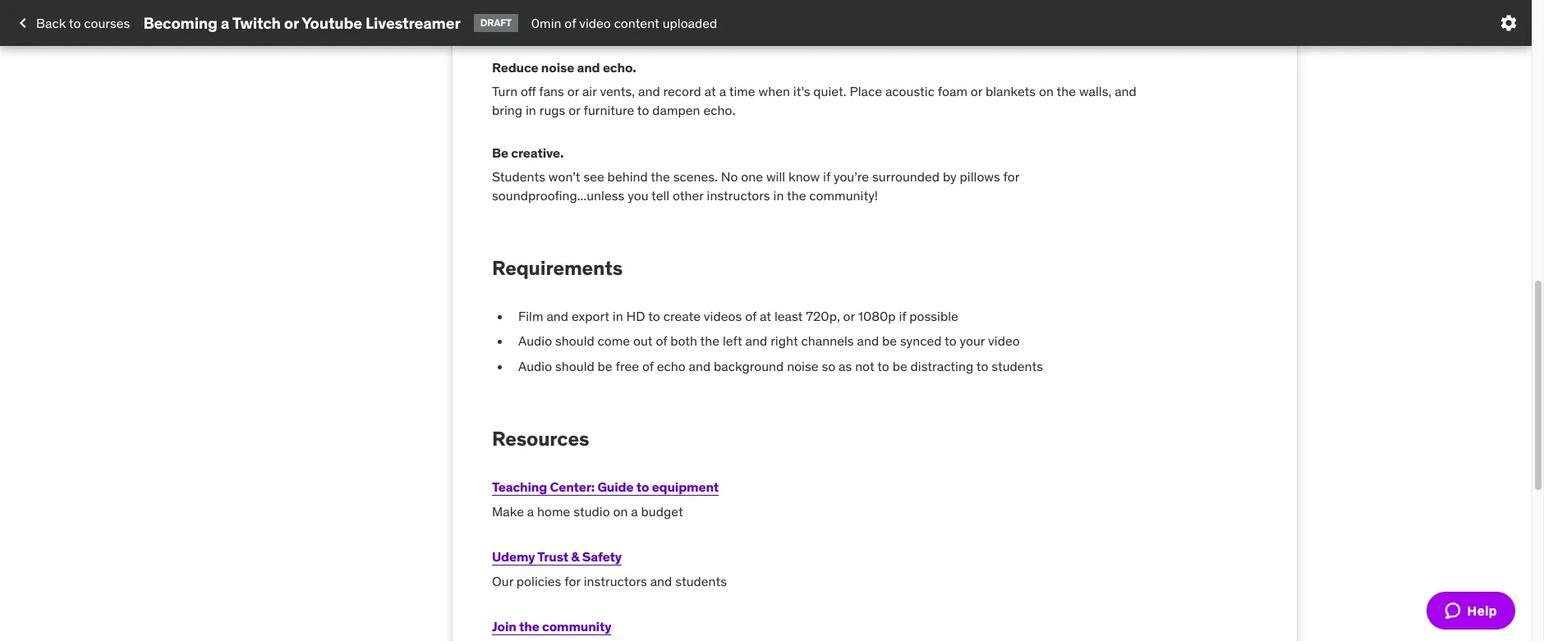 Task type: vqa. For each thing, say whether or not it's contained in the screenshot.
courses
yes



Task type: describe. For each thing, give the bounding box(es) containing it.
you're
[[834, 169, 870, 185]]

and up not
[[857, 333, 879, 350]]

be creative. students won't see behind the scenes. no one will know if you're surrounded by pillows for soundproofing...unless you tell other instructors in the community!
[[492, 145, 1020, 204]]

create
[[664, 308, 701, 325]]

join the community link
[[492, 618, 612, 635]]

audio should come out of both the left and right channels and be synced to your video
[[519, 333, 1020, 350]]

reduce noise and echo. turn off fans or air vents, and record at a time when it's quiet. place acoustic foam or blankets on the walls, and bring in rugs or furniture to dampen echo.
[[492, 59, 1137, 118]]

and right left at the left bottom of page
[[746, 333, 768, 350]]

synced
[[901, 333, 942, 350]]

turn off overhead lights. experiment with three point lighting by placing two lamps in front of you and one behind aimed on the background.
[[492, 0, 1107, 33]]

should for come
[[556, 333, 595, 350]]

dampen
[[653, 102, 701, 118]]

youtube
[[302, 13, 362, 33]]

and right echo
[[689, 358, 711, 375]]

a left twitch
[[221, 13, 229, 33]]

the inside reduce noise and echo. turn off fans or air vents, and record at a time when it's quiet. place acoustic foam or blankets on the walls, and bring in rugs or furniture to dampen echo.
[[1057, 83, 1077, 100]]

the down know
[[787, 187, 807, 204]]

guide
[[598, 479, 634, 495]]

two
[[912, 0, 934, 14]]

livestreamer
[[366, 13, 461, 33]]

one inside be creative. students won't see behind the scenes. no one will know if you're surrounded by pillows for soundproofing...unless you tell other instructors in the community!
[[741, 169, 763, 185]]

film and export in hd to create videos of at least 720p, or 1080p if possible
[[519, 308, 959, 325]]

&
[[571, 549, 580, 565]]

channels
[[802, 333, 854, 350]]

teaching
[[492, 479, 547, 495]]

be down 1080p
[[883, 333, 897, 350]]

and down budget
[[651, 574, 673, 590]]

teaching center: guide to equipment
[[492, 479, 719, 495]]

distracting
[[911, 358, 974, 375]]

point
[[769, 0, 799, 14]]

teaching center: guide to equipment link
[[492, 479, 719, 495]]

record
[[664, 83, 702, 100]]

of right 'videos'
[[745, 308, 757, 325]]

by inside turn off overhead lights. experiment with three point lighting by placing two lamps in front of you and one behind aimed on the background.
[[850, 0, 863, 14]]

back
[[36, 15, 66, 31]]

to right back
[[69, 15, 81, 31]]

export
[[572, 308, 610, 325]]

if inside be creative. students won't see behind the scenes. no one will know if you're surrounded by pillows for soundproofing...unless you tell other instructors in the community!
[[823, 169, 831, 185]]

three
[[735, 0, 766, 14]]

other
[[673, 187, 704, 204]]

0 horizontal spatial instructors
[[584, 574, 647, 590]]

blankets
[[986, 83, 1036, 100]]

courses
[[84, 15, 130, 31]]

our policies for instructors and students
[[492, 574, 727, 590]]

come
[[598, 333, 630, 350]]

students
[[492, 169, 546, 185]]

rugs
[[540, 102, 566, 118]]

the up tell at the left top of the page
[[651, 169, 670, 185]]

videos
[[704, 308, 742, 325]]

resources
[[492, 427, 589, 452]]

safety
[[582, 549, 622, 565]]

quiet.
[[814, 83, 847, 100]]

time
[[729, 83, 756, 100]]

1 horizontal spatial on
[[613, 504, 628, 520]]

lamps
[[937, 0, 972, 14]]

udemy trust & safety
[[492, 549, 622, 565]]

trust
[[538, 549, 569, 565]]

walls,
[[1080, 83, 1112, 100]]

soundproofing...unless
[[492, 187, 625, 204]]

back to courses
[[36, 15, 130, 31]]

on inside turn off overhead lights. experiment with three point lighting by placing two lamps in front of you and one behind aimed on the background.
[[575, 16, 590, 33]]

and right film
[[547, 308, 569, 325]]

udemy
[[492, 549, 535, 565]]

behind inside be creative. students won't see behind the scenes. no one will know if you're surrounded by pillows for soundproofing...unless you tell other instructors in the community!
[[608, 169, 648, 185]]

1 vertical spatial noise
[[787, 358, 819, 375]]

know
[[789, 169, 820, 185]]

or right twitch
[[284, 13, 299, 33]]

720p,
[[806, 308, 840, 325]]

our
[[492, 574, 514, 590]]

instructors inside be creative. students won't see behind the scenes. no one will know if you're surrounded by pillows for soundproofing...unless you tell other instructors in the community!
[[707, 187, 771, 204]]

0min of video content uploaded
[[532, 15, 718, 31]]

lights.
[[597, 0, 633, 14]]

1 horizontal spatial if
[[899, 308, 907, 325]]

air
[[583, 83, 597, 100]]

community!
[[810, 187, 879, 204]]

in inside be creative. students won't see behind the scenes. no one will know if you're surrounded by pillows for soundproofing...unless you tell other instructors in the community!
[[774, 187, 784, 204]]

0min
[[532, 15, 562, 31]]

one inside turn off overhead lights. experiment with three point lighting by placing two lamps in front of you and one behind aimed on the background.
[[1085, 0, 1107, 14]]

your
[[960, 333, 985, 350]]

film
[[519, 308, 544, 325]]

a inside reduce noise and echo. turn off fans or air vents, and record at a time when it's quiet. place acoustic foam or blankets on the walls, and bring in rugs or furniture to dampen echo.
[[720, 83, 727, 100]]

or left air
[[568, 83, 579, 100]]

place
[[850, 83, 883, 100]]

surrounded
[[873, 169, 940, 185]]

make a home studio on a budget
[[492, 504, 683, 520]]

scenes.
[[674, 169, 718, 185]]

audio for audio should come out of both the left and right channels and be synced to your video
[[519, 333, 552, 350]]

background.
[[615, 16, 688, 33]]

off inside turn off overhead lights. experiment with three point lighting by placing two lamps in front of you and one behind aimed on the background.
[[521, 0, 536, 14]]

off inside reduce noise and echo. turn off fans or air vents, and record at a time when it's quiet. place acoustic foam or blankets on the walls, and bring in rugs or furniture to dampen echo.
[[521, 83, 536, 100]]

vents,
[[600, 83, 635, 100]]

lighting
[[802, 0, 846, 14]]

to right guide
[[637, 479, 649, 495]]

udemy trust & safety link
[[492, 549, 622, 565]]

aimed
[[536, 16, 572, 33]]

1 horizontal spatial video
[[989, 333, 1020, 350]]

audio should be free of echo and background noise so as not to be distracting to students
[[519, 358, 1044, 375]]

free
[[616, 358, 639, 375]]

uploaded
[[663, 15, 718, 31]]

turn inside turn off overhead lights. experiment with three point lighting by placing two lamps in front of you and one behind aimed on the background.
[[492, 0, 518, 14]]

in inside reduce noise and echo. turn off fans or air vents, and record at a time when it's quiet. place acoustic foam or blankets on the walls, and bring in rugs or furniture to dampen echo.
[[526, 102, 537, 118]]

be
[[492, 145, 509, 161]]

by inside be creative. students won't see behind the scenes. no one will know if you're surrounded by pillows for soundproofing...unless you tell other instructors in the community!
[[943, 169, 957, 185]]



Task type: locate. For each thing, give the bounding box(es) containing it.
students
[[992, 358, 1044, 375], [676, 574, 727, 590]]

if right 1080p
[[899, 308, 907, 325]]

to
[[69, 15, 81, 31], [638, 102, 650, 118], [649, 308, 661, 325], [945, 333, 957, 350], [878, 358, 890, 375], [977, 358, 989, 375], [637, 479, 649, 495]]

0 vertical spatial audio
[[519, 333, 552, 350]]

0 vertical spatial for
[[1004, 169, 1020, 185]]

1 vertical spatial if
[[899, 308, 907, 325]]

1080p
[[859, 308, 896, 325]]

at right record at the left of page
[[705, 83, 716, 100]]

1 vertical spatial should
[[556, 358, 595, 375]]

0 horizontal spatial at
[[705, 83, 716, 100]]

in left hd
[[613, 308, 623, 325]]

or right foam
[[971, 83, 983, 100]]

the right "join"
[[519, 618, 540, 635]]

for inside be creative. students won't see behind the scenes. no one will know if you're surrounded by pillows for soundproofing...unless you tell other instructors in the community!
[[1004, 169, 1020, 185]]

2 vertical spatial on
[[613, 504, 628, 520]]

at inside reduce noise and echo. turn off fans or air vents, and record at a time when it's quiet. place acoustic foam or blankets on the walls, and bring in rugs or furniture to dampen echo.
[[705, 83, 716, 100]]

0 vertical spatial students
[[992, 358, 1044, 375]]

and inside turn off overhead lights. experiment with three point lighting by placing two lamps in front of you and one behind aimed on the background.
[[1059, 0, 1081, 14]]

turn up bring
[[492, 83, 518, 100]]

so
[[822, 358, 836, 375]]

reduce
[[492, 59, 539, 76]]

and right vents,
[[638, 83, 660, 100]]

0 vertical spatial echo.
[[603, 59, 637, 76]]

draft
[[480, 16, 512, 29]]

policies
[[517, 574, 562, 590]]

studio
[[574, 504, 610, 520]]

of right free
[[643, 358, 654, 375]]

becoming
[[143, 13, 218, 33]]

to left dampen
[[638, 102, 650, 118]]

1 vertical spatial video
[[989, 333, 1020, 350]]

1 vertical spatial audio
[[519, 358, 552, 375]]

by left placing
[[850, 0, 863, 14]]

0 horizontal spatial behind
[[492, 16, 533, 33]]

1 vertical spatial one
[[741, 169, 763, 185]]

the down lights.
[[593, 16, 612, 33]]

in
[[975, 0, 986, 14], [526, 102, 537, 118], [774, 187, 784, 204], [613, 308, 623, 325]]

turn up draft
[[492, 0, 518, 14]]

2 turn from the top
[[492, 83, 518, 100]]

back to courses link
[[13, 9, 130, 37]]

of right front
[[1021, 0, 1032, 14]]

students down budget
[[676, 574, 727, 590]]

and right front
[[1059, 0, 1081, 14]]

1 vertical spatial you
[[628, 187, 649, 204]]

both
[[671, 333, 698, 350]]

1 horizontal spatial behind
[[608, 169, 648, 185]]

content
[[614, 15, 660, 31]]

and up air
[[577, 59, 600, 76]]

to inside reduce noise and echo. turn off fans or air vents, and record at a time when it's quiet. place acoustic foam or blankets on the walls, and bring in rugs or furniture to dampen echo.
[[638, 102, 650, 118]]

1 horizontal spatial instructors
[[707, 187, 771, 204]]

right
[[771, 333, 798, 350]]

or
[[284, 13, 299, 33], [568, 83, 579, 100], [971, 83, 983, 100], [569, 102, 581, 118], [844, 308, 855, 325]]

noise left so
[[787, 358, 819, 375]]

you inside turn off overhead lights. experiment with three point lighting by placing two lamps in front of you and one behind aimed on the background.
[[1035, 0, 1056, 14]]

least
[[775, 308, 803, 325]]

should
[[556, 333, 595, 350], [556, 358, 595, 375]]

medium image
[[13, 13, 33, 33]]

in left rugs
[[526, 102, 537, 118]]

0 vertical spatial at
[[705, 83, 716, 100]]

turn inside reduce noise and echo. turn off fans or air vents, and record at a time when it's quiet. place acoustic foam or blankets on the walls, and bring in rugs or furniture to dampen echo.
[[492, 83, 518, 100]]

1 vertical spatial off
[[521, 83, 536, 100]]

0 horizontal spatial echo.
[[603, 59, 637, 76]]

0 vertical spatial behind
[[492, 16, 533, 33]]

bring
[[492, 102, 523, 118]]

a left budget
[[631, 504, 638, 520]]

1 horizontal spatial one
[[1085, 0, 1107, 14]]

1 horizontal spatial at
[[760, 308, 772, 325]]

instructors down no
[[707, 187, 771, 204]]

0 vertical spatial noise
[[541, 59, 575, 76]]

a
[[221, 13, 229, 33], [720, 83, 727, 100], [527, 504, 534, 520], [631, 504, 638, 520]]

if
[[823, 169, 831, 185], [899, 308, 907, 325]]

off up 0min
[[521, 0, 536, 14]]

becoming a twitch or youtube livestreamer
[[143, 13, 461, 33]]

1 audio from the top
[[519, 333, 552, 350]]

echo. up vents,
[[603, 59, 637, 76]]

1 horizontal spatial echo.
[[704, 102, 736, 118]]

1 vertical spatial on
[[1040, 83, 1054, 100]]

on right blankets
[[1040, 83, 1054, 100]]

course settings image
[[1500, 13, 1519, 33]]

on inside reduce noise and echo. turn off fans or air vents, and record at a time when it's quiet. place acoustic foam or blankets on the walls, and bring in rugs or furniture to dampen echo.
[[1040, 83, 1054, 100]]

behind right see
[[608, 169, 648, 185]]

budget
[[641, 504, 683, 520]]

on down overhead on the left
[[575, 16, 590, 33]]

out
[[634, 333, 653, 350]]

the left left at the left bottom of page
[[701, 333, 720, 350]]

to right not
[[878, 358, 890, 375]]

twitch
[[232, 13, 281, 33]]

1 vertical spatial instructors
[[584, 574, 647, 590]]

overhead
[[539, 0, 594, 14]]

0 vertical spatial off
[[521, 0, 536, 14]]

the left walls,
[[1057, 83, 1077, 100]]

join
[[492, 618, 517, 635]]

to down the your
[[977, 358, 989, 375]]

2 should from the top
[[556, 358, 595, 375]]

will
[[767, 169, 786, 185]]

1 vertical spatial echo.
[[704, 102, 736, 118]]

of inside turn off overhead lights. experiment with three point lighting by placing two lamps in front of you and one behind aimed on the background.
[[1021, 0, 1032, 14]]

it's
[[794, 83, 811, 100]]

and right walls,
[[1115, 83, 1137, 100]]

1 vertical spatial for
[[565, 574, 581, 590]]

1 vertical spatial turn
[[492, 83, 518, 100]]

noise up fans
[[541, 59, 575, 76]]

2 audio from the top
[[519, 358, 552, 375]]

on down guide
[[613, 504, 628, 520]]

0 horizontal spatial on
[[575, 16, 590, 33]]

off left fans
[[521, 83, 536, 100]]

you inside be creative. students won't see behind the scenes. no one will know if you're surrounded by pillows for soundproofing...unless you tell other instructors in the community!
[[628, 187, 649, 204]]

acoustic
[[886, 83, 935, 100]]

1 vertical spatial behind
[[608, 169, 648, 185]]

0 vertical spatial should
[[556, 333, 595, 350]]

should for be
[[556, 358, 595, 375]]

1 horizontal spatial by
[[943, 169, 957, 185]]

foam
[[938, 83, 968, 100]]

0 vertical spatial one
[[1085, 0, 1107, 14]]

left
[[723, 333, 743, 350]]

if right know
[[823, 169, 831, 185]]

noise inside reduce noise and echo. turn off fans or air vents, and record at a time when it's quiet. place acoustic foam or blankets on the walls, and bring in rugs or furniture to dampen echo.
[[541, 59, 575, 76]]

1 vertical spatial students
[[676, 574, 727, 590]]

0 vertical spatial by
[[850, 0, 863, 14]]

0 vertical spatial turn
[[492, 0, 518, 14]]

tell
[[652, 187, 670, 204]]

for down '&'
[[565, 574, 581, 590]]

echo. down time
[[704, 102, 736, 118]]

when
[[759, 83, 791, 100]]

a left time
[[720, 83, 727, 100]]

in down will
[[774, 187, 784, 204]]

with
[[707, 0, 732, 14]]

for right 'pillows'
[[1004, 169, 1020, 185]]

audio
[[519, 333, 552, 350], [519, 358, 552, 375]]

0 vertical spatial you
[[1035, 0, 1056, 14]]

video down lights.
[[579, 15, 611, 31]]

students right distracting
[[992, 358, 1044, 375]]

1 should from the top
[[556, 333, 595, 350]]

behind left the aimed
[[492, 16, 533, 33]]

make
[[492, 504, 524, 520]]

0 horizontal spatial for
[[565, 574, 581, 590]]

at
[[705, 83, 716, 100], [760, 308, 772, 325]]

equipment
[[652, 479, 719, 495]]

you
[[1035, 0, 1056, 14], [628, 187, 649, 204]]

noise
[[541, 59, 575, 76], [787, 358, 819, 375]]

video
[[579, 15, 611, 31], [989, 333, 1020, 350]]

0 horizontal spatial noise
[[541, 59, 575, 76]]

off
[[521, 0, 536, 14], [521, 83, 536, 100]]

one
[[1085, 0, 1107, 14], [741, 169, 763, 185]]

at left least on the right of the page
[[760, 308, 772, 325]]

you left tell at the left top of the page
[[628, 187, 649, 204]]

hd
[[627, 308, 646, 325]]

0 horizontal spatial students
[[676, 574, 727, 590]]

0 horizontal spatial if
[[823, 169, 831, 185]]

0 horizontal spatial you
[[628, 187, 649, 204]]

or right rugs
[[569, 102, 581, 118]]

audio for audio should be free of echo and background noise so as not to be distracting to students
[[519, 358, 552, 375]]

1 horizontal spatial students
[[992, 358, 1044, 375]]

and
[[1059, 0, 1081, 14], [577, 59, 600, 76], [638, 83, 660, 100], [1115, 83, 1137, 100], [547, 308, 569, 325], [746, 333, 768, 350], [857, 333, 879, 350], [689, 358, 711, 375], [651, 574, 673, 590]]

to left the your
[[945, 333, 957, 350]]

1 vertical spatial at
[[760, 308, 772, 325]]

in left front
[[975, 0, 986, 14]]

be left free
[[598, 358, 613, 375]]

of down overhead on the left
[[565, 15, 576, 31]]

the inside turn off overhead lights. experiment with three point lighting by placing two lamps in front of you and one behind aimed on the background.
[[593, 16, 612, 33]]

1 off from the top
[[521, 0, 536, 14]]

on
[[575, 16, 590, 33], [1040, 83, 1054, 100], [613, 504, 628, 520]]

video right the your
[[989, 333, 1020, 350]]

furniture
[[584, 102, 635, 118]]

background
[[714, 358, 784, 375]]

center:
[[550, 479, 595, 495]]

0 vertical spatial if
[[823, 169, 831, 185]]

requirements
[[492, 256, 623, 281]]

a right make
[[527, 504, 534, 520]]

won't
[[549, 169, 581, 185]]

0 horizontal spatial by
[[850, 0, 863, 14]]

echo
[[657, 358, 686, 375]]

0 horizontal spatial one
[[741, 169, 763, 185]]

0 vertical spatial instructors
[[707, 187, 771, 204]]

1 vertical spatial by
[[943, 169, 957, 185]]

by left 'pillows'
[[943, 169, 957, 185]]

to right hd
[[649, 308, 661, 325]]

of right out
[[656, 333, 668, 350]]

you right front
[[1035, 0, 1056, 14]]

1 horizontal spatial you
[[1035, 0, 1056, 14]]

1 horizontal spatial noise
[[787, 358, 819, 375]]

see
[[584, 169, 605, 185]]

instructors down 'safety'
[[584, 574, 647, 590]]

0 horizontal spatial video
[[579, 15, 611, 31]]

front
[[989, 0, 1018, 14]]

as
[[839, 358, 852, 375]]

1 turn from the top
[[492, 0, 518, 14]]

be down synced
[[893, 358, 908, 375]]

echo.
[[603, 59, 637, 76], [704, 102, 736, 118]]

home
[[538, 504, 571, 520]]

2 off from the top
[[521, 83, 536, 100]]

by
[[850, 0, 863, 14], [943, 169, 957, 185]]

2 horizontal spatial on
[[1040, 83, 1054, 100]]

or right 720p,
[[844, 308, 855, 325]]

pillows
[[960, 169, 1001, 185]]

not
[[856, 358, 875, 375]]

no
[[721, 169, 738, 185]]

0 vertical spatial video
[[579, 15, 611, 31]]

0 vertical spatial on
[[575, 16, 590, 33]]

the
[[593, 16, 612, 33], [1057, 83, 1077, 100], [651, 169, 670, 185], [787, 187, 807, 204], [701, 333, 720, 350], [519, 618, 540, 635]]

be
[[883, 333, 897, 350], [598, 358, 613, 375], [893, 358, 908, 375]]

behind inside turn off overhead lights. experiment with three point lighting by placing two lamps in front of you and one behind aimed on the background.
[[492, 16, 533, 33]]

1 horizontal spatial for
[[1004, 169, 1020, 185]]

fans
[[539, 83, 564, 100]]

in inside turn off overhead lights. experiment with three point lighting by placing two lamps in front of you and one behind aimed on the background.
[[975, 0, 986, 14]]



